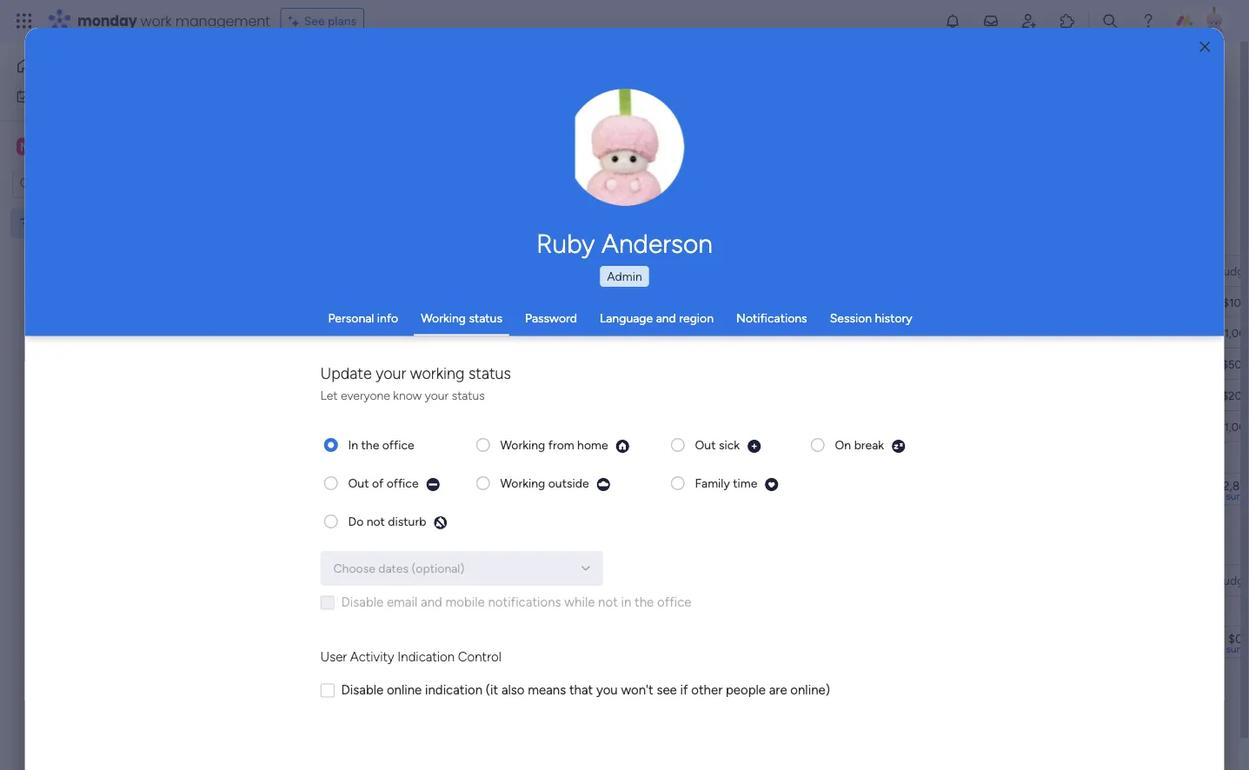 Task type: describe. For each thing, give the bounding box(es) containing it.
1 vertical spatial your
[[376, 364, 407, 383]]

a for product
[[376, 326, 383, 341]]

meeting
[[1078, 327, 1120, 341]]

admin
[[607, 269, 643, 284]]

language and region link
[[600, 311, 714, 326]]

region
[[680, 311, 714, 326]]

preview image for out of office
[[426, 478, 441, 492]]

next month
[[299, 536, 391, 558]]

work for monday
[[141, 11, 172, 30]]

0 horizontal spatial and
[[421, 595, 443, 611]]

won't
[[621, 683, 654, 698]]

session history link
[[830, 311, 913, 326]]

nov 13
[[856, 324, 891, 338]]

on break
[[835, 438, 885, 453]]

done
[[738, 326, 766, 341]]

of down in the office
[[372, 476, 384, 491]]

2 vertical spatial status
[[452, 388, 485, 403]]

session history
[[830, 311, 913, 326]]

do not disturb
[[348, 515, 427, 529]]

anderson
[[602, 228, 713, 259]]

personal info
[[328, 311, 399, 326]]

people
[[726, 683, 766, 698]]

manage
[[266, 94, 309, 108]]

out for out sick
[[695, 438, 716, 453]]

sum for $2,800
[[1227, 490, 1246, 503]]

a for prd
[[369, 358, 375, 372]]

a for pricing
[[376, 389, 383, 404]]

month
[[338, 536, 391, 558]]

update
[[321, 364, 372, 383]]

2 budge field from the top
[[1212, 571, 1250, 590]]

notifications image
[[945, 12, 962, 30]]

other
[[692, 683, 723, 698]]

control
[[458, 649, 502, 665]]

home button
[[10, 52, 187, 80]]

disturb
[[388, 515, 427, 529]]

manage any type of project. assign owners, set timelines and keep track of where your project stands.
[[266, 94, 821, 108]]

of right 'track' on the top right
[[662, 94, 673, 108]]

password link
[[525, 311, 578, 326]]

set
[[507, 94, 524, 108]]

user
[[321, 649, 347, 665]]

in
[[621, 595, 632, 611]]

$2,800
[[1217, 478, 1250, 493]]

develop a product roadmap
[[329, 326, 480, 341]]

change
[[589, 157, 628, 170]]

hidden columns image
[[685, 170, 713, 187]]

of right type in the left of the page
[[363, 94, 374, 108]]

in the office
[[348, 438, 415, 453]]

picture
[[608, 171, 643, 185]]

home
[[40, 59, 73, 74]]

my work button
[[10, 82, 187, 110]]

notifications
[[737, 311, 808, 326]]

close image
[[1201, 41, 1211, 53]]

develop for develop a product roadmap
[[329, 326, 373, 341]]

personal
[[328, 311, 374, 326]]

1 horizontal spatial not
[[599, 595, 618, 611]]

1 budge field from the top
[[1212, 261, 1250, 281]]

preview image for out sick
[[747, 439, 762, 454]]

mobile
[[446, 595, 485, 611]]

1 vertical spatial status
[[469, 364, 511, 383]]

filter button
[[531, 164, 613, 192]]

working for working outside
[[501, 476, 546, 491]]

preview image for family time
[[765, 478, 780, 492]]

online)
[[791, 683, 831, 698]]

apps image
[[1059, 12, 1077, 30]]

1 budge from the top
[[1217, 264, 1250, 278]]

type
[[335, 94, 360, 108]]

arrow down image
[[592, 168, 613, 189]]

2 $1,000 from the top
[[1219, 421, 1250, 434]]

add
[[297, 696, 320, 711]]

office for out of office
[[387, 476, 419, 491]]

assign
[[422, 94, 459, 108]]

(optional)
[[412, 561, 465, 576]]

ruby anderson
[[537, 228, 713, 259]]

you
[[597, 683, 618, 698]]

new
[[323, 696, 346, 711]]

$0 sum
[[1227, 632, 1246, 656]]

session
[[830, 311, 873, 326]]

disable email and mobile notifications while not in the office
[[341, 595, 692, 611]]

workspace image
[[17, 137, 34, 156]]

next
[[299, 536, 334, 558]]

activity
[[350, 649, 395, 665]]

management
[[175, 11, 270, 30]]

choose
[[334, 561, 376, 576]]

out for out of office
[[348, 476, 369, 491]]

password
[[525, 311, 578, 326]]

timelines
[[527, 94, 576, 108]]

add new group button
[[265, 690, 389, 718]]

inbox image
[[983, 12, 1000, 30]]

disable for disable email and mobile notifications while not in the office
[[341, 595, 384, 611]]

keep
[[602, 94, 628, 108]]

group
[[349, 696, 381, 711]]

working
[[410, 364, 465, 383]]

out of office
[[348, 476, 419, 491]]

market
[[380, 295, 417, 310]]

m button
[[12, 132, 173, 161]]

2 vertical spatial office
[[658, 595, 692, 611]]

monday work management
[[77, 11, 270, 30]]

0 vertical spatial status
[[469, 311, 503, 326]]

sick
[[719, 438, 740, 453]]

prd
[[378, 358, 401, 372]]

notifications link
[[737, 311, 808, 326]]

and inside manage any type of project. assign owners, set timelines and keep track of where your project stands. button
[[579, 94, 599, 108]]

add new group
[[297, 696, 381, 711]]

working for working from home
[[501, 438, 546, 453]]

0 vertical spatial not
[[367, 515, 385, 529]]

$2,800 sum
[[1217, 478, 1250, 503]]



Task type: locate. For each thing, give the bounding box(es) containing it.
if
[[681, 683, 688, 698]]

disable down activity
[[341, 683, 384, 698]]

disable online indication (it also means that you won't see if other people are online)
[[341, 683, 831, 698]]

and left 'region'
[[656, 311, 677, 326]]

0 vertical spatial office
[[383, 438, 415, 453]]

1 vertical spatial budge
[[1217, 573, 1250, 588]]

see plans button
[[281, 8, 365, 34]]

2 vertical spatial a
[[376, 389, 383, 404]]

work inside button
[[58, 89, 84, 104]]

project.
[[377, 94, 419, 108]]

working from home
[[501, 438, 609, 453]]

work right monday
[[141, 11, 172, 30]]

1 vertical spatial out
[[348, 476, 369, 491]]

preview image
[[892, 439, 906, 454], [596, 478, 611, 492]]

working for working status
[[421, 311, 466, 326]]

1 horizontal spatial your
[[425, 388, 449, 403]]

preview image
[[616, 439, 630, 454], [747, 439, 762, 454], [426, 478, 441, 492], [765, 478, 780, 492], [433, 516, 448, 531]]

develop for develop a pricing strategy
[[329, 389, 373, 404]]

and left keep
[[579, 94, 599, 108]]

develop a pricing strategy
[[329, 389, 472, 404]]

strategy
[[426, 389, 472, 404]]

0 vertical spatial sum
[[1227, 490, 1246, 503]]

1 vertical spatial $1,000
[[1219, 421, 1250, 434]]

office right in
[[658, 595, 692, 611]]

filter
[[559, 171, 586, 186]]

know
[[393, 388, 422, 403]]

and right email
[[421, 595, 443, 611]]

preview image right outside
[[596, 478, 611, 492]]

working outside
[[501, 476, 589, 491]]

work for my
[[58, 89, 84, 104]]

user activity indication control
[[321, 649, 502, 665]]

0 horizontal spatial work
[[58, 89, 84, 104]]

plans
[[328, 13, 357, 28]]

working down research
[[421, 311, 466, 326]]

v2 done deadline image
[[817, 325, 831, 341]]

monday
[[77, 11, 137, 30]]

that
[[570, 683, 593, 698]]

sum inside $2,800 sum
[[1227, 490, 1246, 503]]

0 vertical spatial $1,000
[[1219, 327, 1250, 341]]

0 vertical spatial out
[[695, 438, 716, 453]]

$100
[[1224, 296, 1249, 310]]

my work
[[38, 89, 84, 104]]

manage any type of project. assign owners, set timelines and keep track of where your project stands. button
[[264, 90, 848, 111]]

1 vertical spatial disable
[[341, 683, 384, 698]]

0 vertical spatial working
[[421, 311, 466, 326]]

history
[[876, 311, 913, 326]]

list box
[[0, 205, 222, 473]]

develop down the personal
[[329, 326, 373, 341]]

home
[[578, 438, 609, 453]]

0 vertical spatial the
[[361, 438, 380, 453]]

preview image right sick
[[747, 439, 762, 454]]

1 vertical spatial not
[[599, 595, 618, 611]]

status down working
[[452, 388, 485, 403]]

disable for disable online indication (it also means that you won't see if other people are online)
[[341, 683, 384, 698]]

0 horizontal spatial your
[[376, 364, 407, 383]]

preview image up disturb
[[426, 478, 441, 492]]

sum
[[1227, 490, 1246, 503], [1227, 643, 1246, 656]]

on
[[835, 438, 852, 453]]

working left outside
[[501, 476, 546, 491]]

budge up $0
[[1217, 573, 1250, 588]]

1 vertical spatial work
[[58, 89, 84, 104]]

research
[[420, 295, 467, 310]]

0 vertical spatial disable
[[341, 595, 384, 611]]

0 vertical spatial and
[[579, 94, 599, 108]]

language
[[600, 311, 653, 326]]

not left in
[[599, 595, 618, 611]]

where
[[676, 94, 710, 108]]

break
[[855, 438, 885, 453]]

budge field up $0
[[1212, 571, 1250, 590]]

1 horizontal spatial preview image
[[892, 439, 906, 454]]

from
[[549, 438, 575, 453]]

disable down the choose
[[341, 595, 384, 611]]

2 disable from the top
[[341, 683, 384, 698]]

preview image right time
[[765, 478, 780, 492]]

help image
[[1140, 12, 1158, 30]]

not right "do" at bottom left
[[367, 515, 385, 529]]

product
[[386, 326, 429, 341]]

Owner field
[[628, 261, 674, 281]]

$1,000
[[1219, 327, 1250, 341], [1219, 421, 1250, 434]]

0 vertical spatial a
[[376, 326, 383, 341]]

$1,000 down $100
[[1219, 327, 1250, 341]]

a down info
[[376, 326, 383, 341]]

invite members image
[[1021, 12, 1039, 30]]

$500
[[1223, 358, 1250, 372]]

choose dates (optional)
[[334, 561, 465, 576]]

status up strategy at the bottom of page
[[469, 364, 511, 383]]

2 develop from the top
[[329, 389, 373, 404]]

your down working
[[425, 388, 449, 403]]

track
[[631, 94, 659, 108]]

ruby anderson image
[[1201, 7, 1229, 35]]

1 horizontal spatial and
[[579, 94, 599, 108]]

1 vertical spatial working
[[501, 438, 546, 453]]

0 vertical spatial work
[[141, 11, 172, 30]]

1 vertical spatial office
[[387, 476, 419, 491]]

budge up $100
[[1217, 264, 1250, 278]]

out up "do" at bottom left
[[348, 476, 369, 491]]

indication
[[425, 683, 483, 698]]

1 horizontal spatial out
[[695, 438, 716, 453]]

1 develop from the top
[[329, 326, 373, 341]]

conduct market research
[[329, 295, 467, 310]]

budge field up $100
[[1212, 261, 1250, 281]]

language and region
[[600, 311, 714, 326]]

your inside button
[[713, 94, 737, 108]]

do
[[348, 515, 364, 529]]

0 horizontal spatial preview image
[[596, 478, 611, 492]]

develop down update
[[329, 389, 373, 404]]

Next month field
[[295, 536, 396, 558]]

0 horizontal spatial not
[[367, 515, 385, 529]]

1 vertical spatial develop
[[329, 389, 373, 404]]

1 vertical spatial a
[[369, 358, 375, 372]]

indication
[[398, 649, 455, 665]]

work right "my"
[[58, 89, 84, 104]]

1 horizontal spatial the
[[635, 595, 654, 611]]

see
[[657, 683, 677, 698]]

outside
[[549, 476, 589, 491]]

working status link
[[421, 311, 503, 326]]

$0
[[1229, 632, 1244, 646]]

create a prd
[[329, 358, 401, 372]]

(it
[[486, 683, 499, 698]]

office up disturb
[[387, 476, 419, 491]]

2 vertical spatial your
[[425, 388, 449, 403]]

see plans
[[304, 13, 357, 28]]

0 horizontal spatial the
[[361, 438, 380, 453]]

let
[[321, 388, 338, 403]]

2 sum from the top
[[1227, 643, 1246, 656]]

out left sick
[[695, 438, 716, 453]]

a left "pricing"
[[376, 389, 383, 404]]

high
[[980, 326, 1006, 341]]

1 vertical spatial preview image
[[596, 478, 611, 492]]

select product image
[[16, 12, 33, 30]]

search everything image
[[1102, 12, 1119, 30]]

preview image for on break
[[892, 439, 906, 454]]

option
[[0, 208, 222, 211]]

a left the prd
[[369, 358, 375, 372]]

1 vertical spatial the
[[635, 595, 654, 611]]

2 horizontal spatial and
[[656, 311, 677, 326]]

preview image for do not disturb
[[433, 516, 448, 531]]

see
[[304, 13, 325, 28]]

1 vertical spatial budge field
[[1212, 571, 1250, 590]]

1 $1,000 from the top
[[1219, 327, 1250, 341]]

the
[[361, 438, 380, 453], [635, 595, 654, 611]]

roadmap
[[432, 326, 480, 341]]

preview image for working from home
[[616, 439, 630, 454]]

office up "out of office" on the bottom left
[[383, 438, 415, 453]]

2 horizontal spatial your
[[713, 94, 737, 108]]

develop
[[329, 326, 373, 341], [329, 389, 373, 404]]

and
[[579, 94, 599, 108], [656, 311, 677, 326], [421, 595, 443, 611]]

ruby
[[537, 228, 595, 259]]

status up roadmap
[[469, 311, 503, 326]]

1 disable from the top
[[341, 595, 384, 611]]

1 vertical spatial sum
[[1227, 643, 1246, 656]]

sort button
[[619, 164, 680, 192]]

0 vertical spatial preview image
[[892, 439, 906, 454]]

online
[[387, 683, 422, 698]]

stands.
[[783, 94, 821, 108]]

1 sum from the top
[[1227, 490, 1246, 503]]

notifications
[[488, 595, 562, 611]]

in
[[348, 438, 358, 453]]

0 vertical spatial budge
[[1217, 264, 1250, 278]]

while
[[565, 595, 595, 611]]

$1,000 down $200
[[1219, 421, 1250, 434]]

1 horizontal spatial work
[[141, 11, 172, 30]]

m
[[20, 139, 30, 154]]

notes
[[1123, 327, 1151, 341]]

change profile picture
[[589, 157, 662, 185]]

dates
[[379, 561, 409, 576]]

profile
[[630, 157, 662, 170]]

0 vertical spatial your
[[713, 94, 737, 108]]

change profile picture button
[[566, 89, 685, 207]]

also
[[502, 683, 525, 698]]

status
[[469, 311, 503, 326], [469, 364, 511, 383], [452, 388, 485, 403]]

working status
[[421, 311, 503, 326]]

Budge field
[[1212, 261, 1250, 281], [1212, 571, 1250, 590]]

2 vertical spatial and
[[421, 595, 443, 611]]

preview image right break
[[892, 439, 906, 454]]

2 vertical spatial working
[[501, 476, 546, 491]]

create
[[329, 358, 366, 372]]

1 vertical spatial and
[[656, 311, 677, 326]]

out sick
[[695, 438, 740, 453]]

sum for $0
[[1227, 643, 1246, 656]]

13
[[880, 324, 891, 338]]

pricing
[[386, 389, 423, 404]]

preview image right disturb
[[433, 516, 448, 531]]

office for in the office
[[383, 438, 415, 453]]

meeting notes
[[1078, 327, 1151, 341]]

of
[[363, 94, 374, 108], [662, 94, 673, 108], [372, 476, 384, 491]]

disable
[[341, 595, 384, 611], [341, 683, 384, 698]]

sort
[[646, 171, 670, 186]]

working
[[421, 311, 466, 326], [501, 438, 546, 453], [501, 476, 546, 491]]

your up develop a pricing strategy
[[376, 364, 407, 383]]

preview image right home
[[616, 439, 630, 454]]

0 horizontal spatial out
[[348, 476, 369, 491]]

your right where
[[713, 94, 737, 108]]

0 vertical spatial budge field
[[1212, 261, 1250, 281]]

office
[[383, 438, 415, 453], [387, 476, 419, 491], [658, 595, 692, 611]]

preview image for working outside
[[596, 478, 611, 492]]

ruby anderson button
[[386, 228, 864, 259]]

owner
[[633, 264, 669, 278]]

2 budge from the top
[[1217, 573, 1250, 588]]

0 vertical spatial develop
[[329, 326, 373, 341]]

working left from
[[501, 438, 546, 453]]



Task type: vqa. For each thing, say whether or not it's contained in the screenshot.
the see to the left
no



